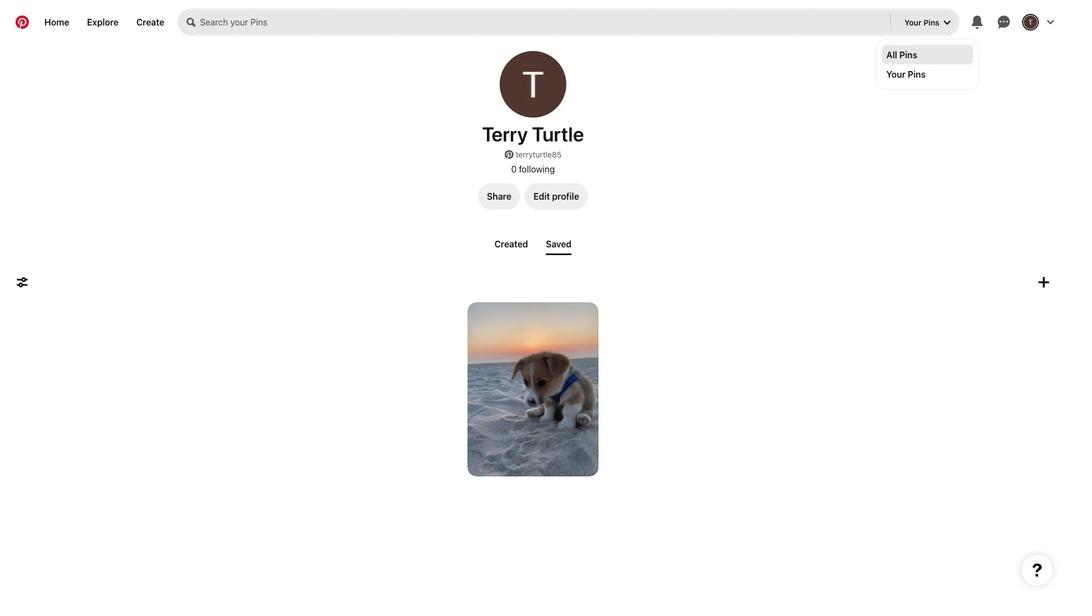 Task type: locate. For each thing, give the bounding box(es) containing it.
created link
[[490, 234, 533, 254]]

all pins
[[887, 49, 917, 60]]

your down the all at the right of page
[[887, 69, 906, 79]]

0 following
[[511, 164, 555, 174]]

share
[[487, 191, 511, 202]]

pins left dropdown icon
[[924, 18, 940, 27]]

0 vertical spatial your pins
[[905, 18, 940, 27]]

0 vertical spatial pins
[[924, 18, 940, 27]]

2 vertical spatial pins
[[908, 69, 926, 79]]

pins down all pins menu item
[[908, 69, 926, 79]]

all
[[887, 49, 897, 60]]

saved
[[546, 239, 572, 249]]

pins right the all at the right of page
[[900, 49, 917, 60]]

edit profile button
[[525, 183, 588, 210]]

share button
[[478, 183, 520, 210]]

turtle
[[532, 122, 584, 146]]

profile
[[552, 191, 579, 202]]

explore link
[[78, 9, 127, 36]]

pinterest image
[[505, 150, 514, 159]]

0 vertical spatial your
[[905, 18, 922, 27]]

your inside your pins button
[[905, 18, 922, 27]]

your pins
[[905, 18, 940, 27], [887, 69, 926, 79]]

explore
[[87, 17, 119, 27]]

1 vertical spatial pins
[[900, 49, 917, 60]]

your
[[905, 18, 922, 27], [887, 69, 906, 79]]

terryturtle85 image
[[500, 51, 566, 118]]

your pins down the "all pins"
[[887, 69, 926, 79]]

created
[[495, 239, 528, 249]]

pins
[[924, 18, 940, 27], [900, 49, 917, 60], [908, 69, 926, 79]]

your pins left dropdown icon
[[905, 18, 940, 27]]

edit
[[534, 191, 550, 202]]

all pins menu item
[[882, 45, 973, 64]]

terry
[[482, 122, 528, 146]]

your left dropdown icon
[[905, 18, 922, 27]]

pins inside all pins menu item
[[900, 49, 917, 60]]

1 vertical spatial your
[[887, 69, 906, 79]]



Task type: vqa. For each thing, say whether or not it's contained in the screenshot.
Dropdown icon on the right top
yes



Task type: describe. For each thing, give the bounding box(es) containing it.
create link
[[127, 9, 173, 36]]

terry turtle
[[482, 122, 584, 146]]

terryturtle85
[[516, 150, 562, 159]]

your pins button
[[896, 9, 960, 36]]

following
[[519, 164, 555, 174]]

create
[[136, 17, 164, 27]]

search icon image
[[187, 18, 196, 27]]

home link
[[36, 9, 78, 36]]

saved link
[[542, 234, 576, 255]]

terry turtle image
[[1024, 16, 1037, 29]]

your pins inside button
[[905, 18, 940, 27]]

home
[[44, 17, 69, 27]]

1 vertical spatial your pins
[[887, 69, 926, 79]]

this contains an image of: image
[[468, 303, 599, 477]]

0
[[511, 164, 517, 174]]

edit profile
[[534, 191, 579, 202]]

dropdown image
[[944, 20, 951, 26]]

pins inside your pins button
[[924, 18, 940, 27]]

Search text field
[[200, 9, 888, 36]]



